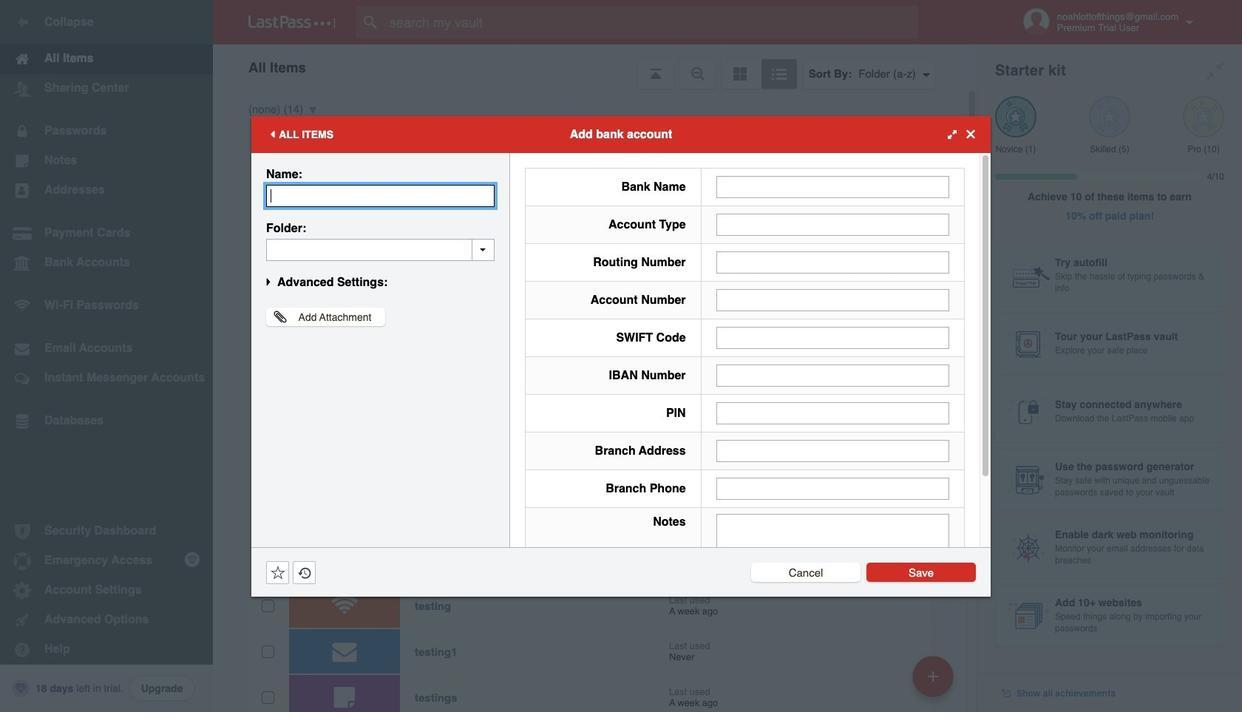 Task type: vqa. For each thing, say whether or not it's contained in the screenshot.
password field
no



Task type: locate. For each thing, give the bounding box(es) containing it.
new item image
[[928, 671, 938, 681]]

new item navigation
[[907, 651, 963, 712]]

dialog
[[251, 116, 991, 615]]

None text field
[[716, 251, 949, 273], [716, 289, 949, 311], [716, 402, 949, 424], [716, 440, 949, 462], [716, 251, 949, 273], [716, 289, 949, 311], [716, 402, 949, 424], [716, 440, 949, 462]]

main navigation navigation
[[0, 0, 213, 712]]

None text field
[[716, 176, 949, 198], [266, 185, 495, 207], [716, 213, 949, 236], [266, 238, 495, 261], [716, 326, 949, 349], [716, 364, 949, 386], [716, 477, 949, 500], [716, 514, 949, 605], [716, 176, 949, 198], [266, 185, 495, 207], [716, 213, 949, 236], [266, 238, 495, 261], [716, 326, 949, 349], [716, 364, 949, 386], [716, 477, 949, 500], [716, 514, 949, 605]]

search my vault text field
[[356, 6, 947, 38]]



Task type: describe. For each thing, give the bounding box(es) containing it.
Search search field
[[356, 6, 947, 38]]

lastpass image
[[248, 16, 336, 29]]

vault options navigation
[[213, 44, 978, 89]]



